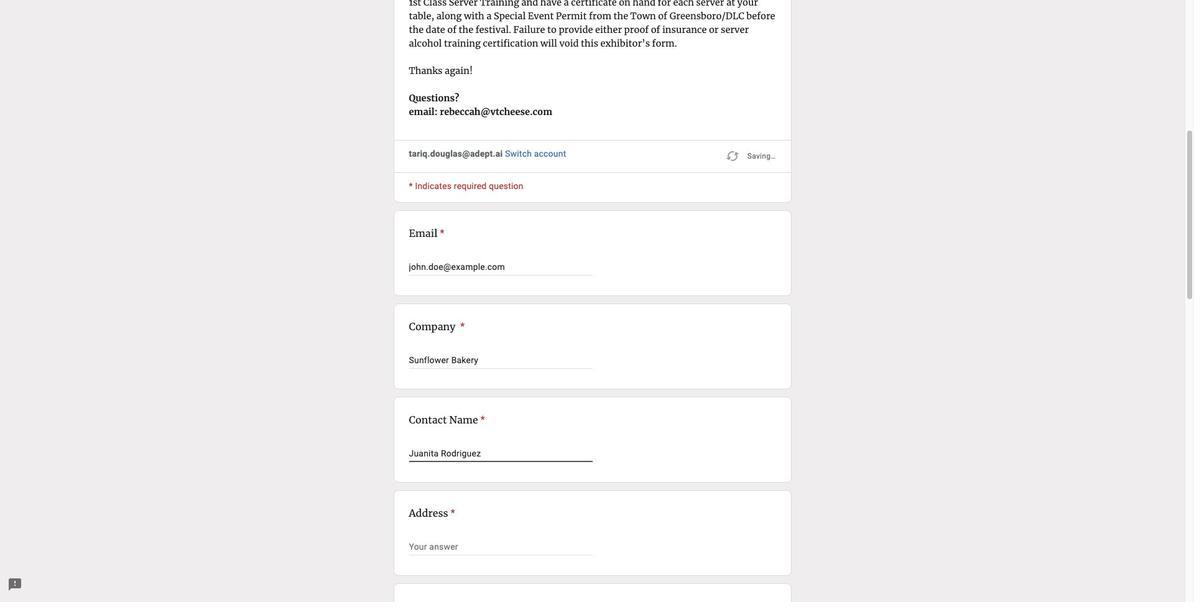 Task type: describe. For each thing, give the bounding box(es) containing it.
required question element for 4th heading from the bottom
[[438, 226, 444, 241]]

required question element for 2nd heading from the top
[[458, 319, 465, 334]]

report a problem to google image
[[7, 577, 22, 592]]

Your email email field
[[409, 259, 592, 274]]



Task type: vqa. For each thing, say whether or not it's contained in the screenshot.
the Main toolbar
no



Task type: locate. For each thing, give the bounding box(es) containing it.
1 heading from the top
[[409, 226, 776, 241]]

list
[[393, 210, 792, 602]]

status
[[725, 147, 776, 165]]

required question element
[[438, 226, 444, 241], [458, 319, 465, 334], [478, 412, 485, 427], [448, 506, 455, 521]]

4 heading from the top
[[409, 506, 455, 521]]

list item
[[393, 210, 792, 296]]

heading
[[409, 226, 776, 241], [409, 319, 465, 334], [409, 412, 485, 427], [409, 506, 455, 521]]

required question element for 2nd heading from the bottom
[[478, 412, 485, 427]]

None text field
[[409, 446, 592, 461], [409, 539, 592, 554], [409, 446, 592, 461], [409, 539, 592, 554]]

3 heading from the top
[[409, 412, 485, 427]]

None text field
[[409, 353, 592, 368]]

required question element for 4th heading
[[448, 506, 455, 521]]

2 heading from the top
[[409, 319, 465, 334]]



